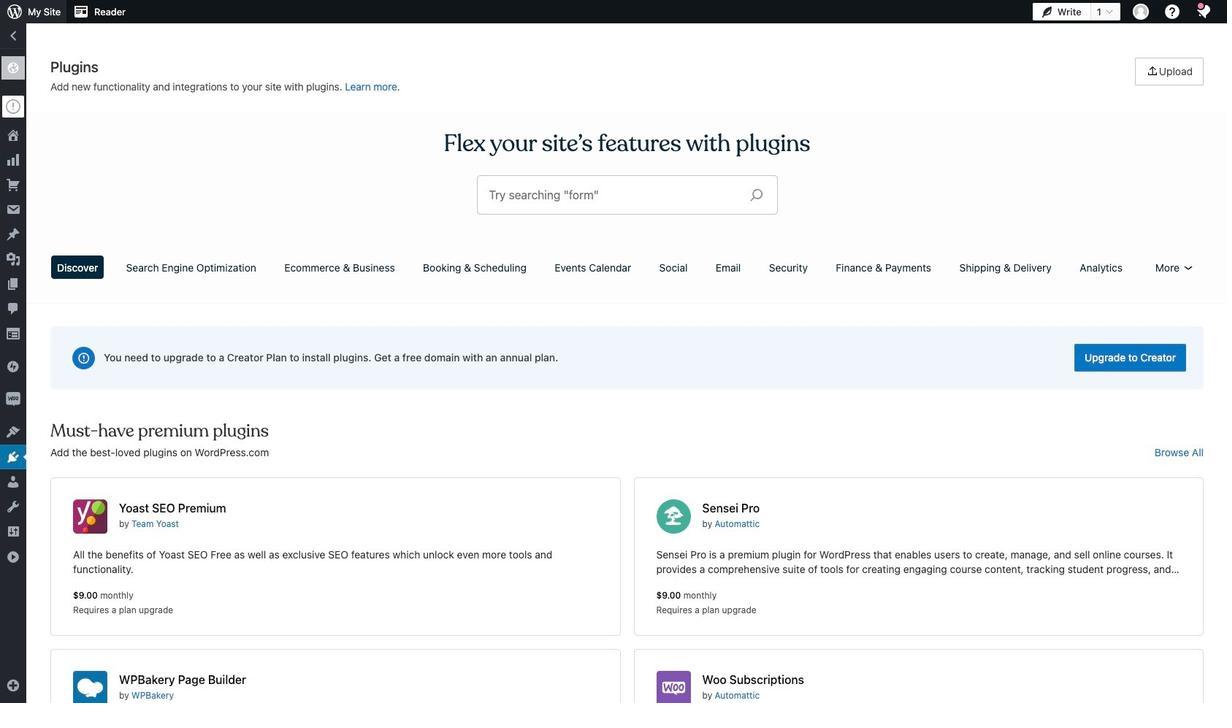 Task type: locate. For each thing, give the bounding box(es) containing it.
0 vertical spatial img image
[[6, 359, 20, 374]]

1 vertical spatial img image
[[6, 392, 20, 407]]

list item
[[1220, 150, 1227, 246], [1220, 314, 1227, 368]]

Search search field
[[489, 176, 738, 214]]

2 list item from the top
[[1220, 314, 1227, 368]]

main content
[[45, 58, 1209, 703]]

1 vertical spatial list item
[[1220, 314, 1227, 368]]

img image
[[6, 359, 20, 374], [6, 392, 20, 407]]

my profile image
[[1133, 4, 1149, 20]]

manage your notifications image
[[1195, 3, 1212, 20]]

None search field
[[477, 176, 777, 214]]

1 list item from the top
[[1220, 150, 1227, 246]]

2 img image from the top
[[6, 392, 20, 407]]

plugin icon image
[[73, 500, 107, 534], [656, 500, 691, 534], [73, 671, 107, 703], [656, 671, 691, 703]]

open search image
[[738, 185, 775, 205]]

0 vertical spatial list item
[[1220, 150, 1227, 246]]



Task type: vqa. For each thing, say whether or not it's contained in the screenshot.
Plugin Icon
yes



Task type: describe. For each thing, give the bounding box(es) containing it.
help image
[[1163, 3, 1181, 20]]

1 img image from the top
[[6, 359, 20, 374]]



